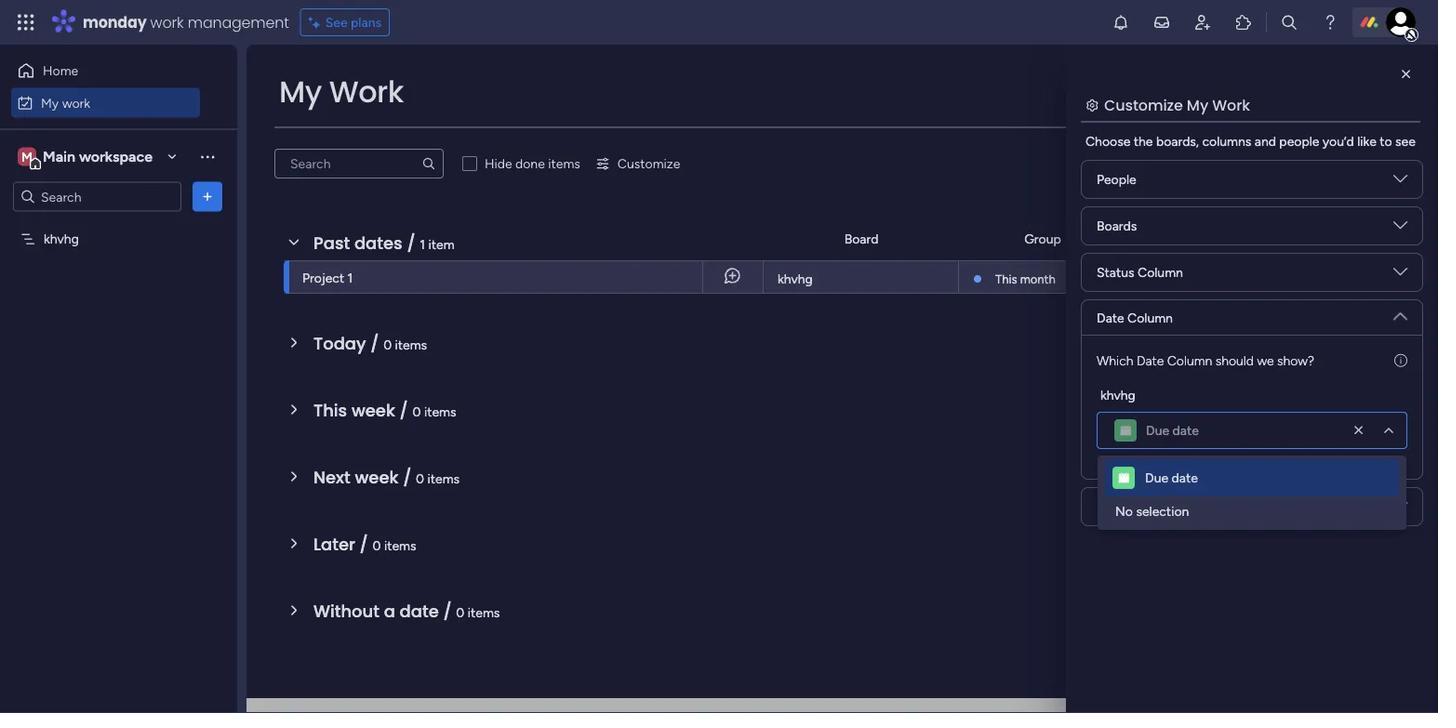 Task type: vqa. For each thing, say whether or not it's contained in the screenshot.
Person "popup button"
no



Task type: describe. For each thing, give the bounding box(es) containing it.
customize my work
[[1104, 94, 1250, 115]]

customize button
[[588, 149, 688, 179]]

work for monday
[[150, 12, 184, 33]]

khvhg for the khvhg link
[[778, 271, 813, 287]]

plans
[[351, 14, 382, 30]]

show?
[[1277, 353, 1314, 368]]

and
[[1255, 133, 1276, 149]]

due date inside 'khvhg' group
[[1146, 423, 1199, 439]]

khvhg group
[[1097, 385, 1407, 449]]

date for date
[[1289, 231, 1317, 247]]

group
[[1024, 231, 1061, 247]]

status column
[[1097, 265, 1183, 280]]

a
[[384, 600, 395, 623]]

0 inside this week / 0 items
[[413, 404, 421, 420]]

project
[[302, 270, 344, 286]]

hide
[[485, 156, 512, 172]]

hide done items
[[485, 156, 580, 172]]

Filter dashboard by text search field
[[274, 149, 444, 179]]

my inside main content
[[1187, 94, 1208, 115]]

date for date column
[[1097, 310, 1124, 326]]

khvhg list box
[[0, 220, 237, 506]]

home button
[[11, 56, 200, 86]]

khvhg for 'khvhg' group
[[1100, 387, 1136, 403]]

this for month
[[995, 272, 1017, 287]]

the
[[1134, 133, 1153, 149]]

working
[[1394, 270, 1438, 286]]

later / 0 items
[[313, 533, 416, 556]]

today
[[313, 332, 366, 355]]

no selection
[[1115, 504, 1189, 520]]

search image
[[421, 156, 436, 171]]

/ right today
[[370, 332, 379, 355]]

1 vertical spatial due date
[[1145, 470, 1198, 486]]

without a date / 0 items
[[313, 600, 500, 623]]

should
[[1216, 353, 1254, 368]]

help image
[[1321, 13, 1340, 32]]

/ down this week / 0 items
[[403, 466, 412, 489]]

0 inside the next week / 0 items
[[416, 471, 424, 487]]

column for priority column
[[1142, 499, 1187, 515]]

monday work management
[[83, 12, 289, 33]]

options image
[[198, 187, 217, 206]]

my for my work
[[279, 71, 322, 113]]

1 vertical spatial due
[[1145, 470, 1168, 486]]

see
[[325, 14, 348, 30]]

/ right the a
[[443, 600, 452, 623]]

search everything image
[[1280, 13, 1299, 32]]

notifications image
[[1112, 13, 1130, 32]]

today / 0 items
[[313, 332, 427, 355]]

Search in workspace field
[[39, 186, 155, 207]]

dapulse dropdown down arrow image
[[1394, 172, 1407, 193]]

1 vertical spatial 1
[[348, 270, 353, 286]]

project 1
[[302, 270, 353, 286]]

priority
[[1097, 499, 1138, 515]]

/ left the item
[[407, 231, 415, 255]]

/ right later
[[360, 533, 368, 556]]

people
[[1279, 133, 1319, 149]]

main content containing past dates /
[[247, 45, 1438, 713]]

work inside main content
[[1212, 94, 1250, 115]]

0 inside the today / 0 items
[[383, 337, 392, 353]]

columns
[[1202, 133, 1251, 149]]

2 vertical spatial date
[[400, 600, 439, 623]]

1 vertical spatial date
[[1172, 470, 1198, 486]]

date inside 'khvhg' group
[[1173, 423, 1199, 439]]

apps image
[[1234, 13, 1253, 32]]

work for my
[[62, 95, 90, 111]]

select product image
[[17, 13, 35, 32]]

dapulse dropdown down arrow image for status column
[[1394, 265, 1407, 286]]

monday
[[83, 12, 147, 33]]

due inside 'khvhg' group
[[1146, 423, 1169, 439]]

customize for customize
[[618, 156, 680, 172]]

this month
[[995, 272, 1056, 287]]

date column
[[1097, 310, 1173, 326]]

0 inside without a date / 0 items
[[456, 605, 465, 620]]

dapulse dropdown down arrow image for priority column
[[1394, 500, 1407, 520]]

items inside the today / 0 items
[[395, 337, 427, 353]]

past
[[313, 231, 350, 255]]



Task type: locate. For each thing, give the bounding box(es) containing it.
choose
[[1086, 133, 1131, 149]]

1 vertical spatial customize
[[618, 156, 680, 172]]

this
[[995, 272, 1017, 287], [313, 399, 347, 422]]

1 vertical spatial people
[[1162, 231, 1202, 247]]

due
[[1146, 423, 1169, 439], [1145, 470, 1168, 486]]

column down status column
[[1128, 310, 1173, 326]]

my down home at top left
[[41, 95, 59, 111]]

0 vertical spatial work
[[150, 12, 184, 33]]

later
[[313, 533, 355, 556]]

1 vertical spatial week
[[355, 466, 399, 489]]

week for this
[[352, 399, 395, 422]]

1 vertical spatial date
[[1097, 310, 1124, 326]]

done
[[515, 156, 545, 172]]

workspace selection element
[[18, 146, 155, 170]]

home
[[43, 63, 78, 79]]

1 horizontal spatial 1
[[420, 236, 425, 252]]

1 horizontal spatial date
[[1137, 353, 1164, 368]]

0 vertical spatial 1
[[420, 236, 425, 252]]

workspace options image
[[198, 147, 217, 166]]

0 vertical spatial people
[[1097, 172, 1137, 187]]

my work button
[[11, 88, 200, 118]]

None search field
[[274, 149, 444, 179]]

choose the boards, columns and people you'd like to see
[[1086, 133, 1416, 149]]

my up the 'boards,'
[[1187, 94, 1208, 115]]

week for next
[[355, 466, 399, 489]]

0 horizontal spatial date
[[1097, 310, 1124, 326]]

1 right project
[[348, 270, 353, 286]]

this up next
[[313, 399, 347, 422]]

1 vertical spatial khvhg
[[778, 271, 813, 287]]

main workspace
[[43, 148, 153, 166]]

0 vertical spatial customize
[[1104, 94, 1183, 115]]

my for my work
[[41, 95, 59, 111]]

my work
[[279, 71, 404, 113]]

work
[[329, 71, 404, 113], [1212, 94, 1250, 115]]

date up selection
[[1172, 470, 1198, 486]]

boards
[[1097, 218, 1137, 234]]

next
[[313, 466, 350, 489]]

customize inside button
[[618, 156, 680, 172]]

see plans
[[325, 14, 382, 30]]

0 vertical spatial date
[[1173, 423, 1199, 439]]

0 inside later / 0 items
[[373, 538, 381, 553]]

4 dapulse dropdown down arrow image from the top
[[1394, 500, 1407, 520]]

work
[[150, 12, 184, 33], [62, 95, 90, 111]]

2 horizontal spatial khvhg
[[1100, 387, 1136, 403]]

my down see plans button
[[279, 71, 322, 113]]

work down plans
[[329, 71, 404, 113]]

week
[[352, 399, 395, 422], [355, 466, 399, 489]]

work inside button
[[62, 95, 90, 111]]

date down which date column should we show?
[[1173, 423, 1199, 439]]

0 horizontal spatial my
[[41, 95, 59, 111]]

you'd
[[1323, 133, 1354, 149]]

0 vertical spatial this
[[995, 272, 1017, 287]]

1 horizontal spatial work
[[1212, 94, 1250, 115]]

1 horizontal spatial customize
[[1104, 94, 1183, 115]]

selection
[[1136, 504, 1189, 520]]

1 left the item
[[420, 236, 425, 252]]

0 horizontal spatial this
[[313, 399, 347, 422]]

0 vertical spatial due date
[[1146, 423, 1199, 439]]

no
[[1115, 504, 1133, 520]]

main
[[43, 148, 75, 166]]

1 horizontal spatial people
[[1162, 231, 1202, 247]]

without
[[313, 600, 380, 623]]

management
[[188, 12, 289, 33]]

this week / 0 items
[[313, 399, 456, 422]]

/ up the next week / 0 items
[[400, 399, 408, 422]]

date
[[1289, 231, 1317, 247], [1097, 310, 1124, 326], [1137, 353, 1164, 368]]

workspace
[[79, 148, 153, 166]]

2 vertical spatial khvhg
[[1100, 387, 1136, 403]]

this for week
[[313, 399, 347, 422]]

next week / 0 items
[[313, 466, 460, 489]]

due date down which date column should we show?
[[1146, 423, 1199, 439]]

none search field inside main content
[[274, 149, 444, 179]]

to
[[1380, 133, 1392, 149]]

khvhg inside group
[[1100, 387, 1136, 403]]

1 inside past dates / 1 item
[[420, 236, 425, 252]]

2 horizontal spatial my
[[1187, 94, 1208, 115]]

item
[[428, 236, 455, 252]]

past dates / 1 item
[[313, 231, 455, 255]]

my work
[[41, 95, 90, 111]]

/
[[407, 231, 415, 255], [370, 332, 379, 355], [400, 399, 408, 422], [403, 466, 412, 489], [360, 533, 368, 556], [443, 600, 452, 623]]

column right the "status"
[[1138, 265, 1183, 280]]

my inside button
[[41, 95, 59, 111]]

0 vertical spatial due
[[1146, 423, 1169, 439]]

column
[[1138, 265, 1183, 280], [1128, 310, 1173, 326], [1167, 353, 1212, 368], [1142, 499, 1187, 515]]

khvhg inside list box
[[44, 231, 79, 247]]

items inside this week / 0 items
[[424, 404, 456, 420]]

due date
[[1146, 423, 1199, 439], [1145, 470, 1198, 486]]

see plans button
[[300, 8, 390, 36]]

0 up the next week / 0 items
[[413, 404, 421, 420]]

1 dapulse dropdown down arrow image from the top
[[1394, 219, 1407, 240]]

0 right today
[[383, 337, 392, 353]]

0 horizontal spatial 1
[[348, 270, 353, 286]]

like
[[1357, 133, 1377, 149]]

0 down this week / 0 items
[[416, 471, 424, 487]]

inbox image
[[1153, 13, 1171, 32]]

1 vertical spatial work
[[62, 95, 90, 111]]

option
[[0, 222, 237, 226]]

see
[[1395, 133, 1416, 149]]

column for status column
[[1138, 265, 1183, 280]]

boards,
[[1156, 133, 1199, 149]]

items inside the next week / 0 items
[[427, 471, 460, 487]]

0 horizontal spatial people
[[1097, 172, 1137, 187]]

khvhg heading
[[1100, 385, 1136, 405]]

0
[[383, 337, 392, 353], [413, 404, 421, 420], [416, 471, 424, 487], [373, 538, 381, 553], [456, 605, 465, 620]]

this left month
[[995, 272, 1017, 287]]

1 horizontal spatial work
[[150, 12, 184, 33]]

priority column
[[1097, 499, 1187, 515]]

main content
[[247, 45, 1438, 713]]

2 horizontal spatial date
[[1289, 231, 1317, 247]]

1 vertical spatial this
[[313, 399, 347, 422]]

work right the monday
[[150, 12, 184, 33]]

1 horizontal spatial khvhg
[[778, 271, 813, 287]]

2 dapulse dropdown down arrow image from the top
[[1394, 265, 1407, 286]]

1
[[420, 236, 425, 252], [348, 270, 353, 286]]

work down home at top left
[[62, 95, 90, 111]]

0 vertical spatial date
[[1289, 231, 1317, 247]]

my
[[279, 71, 322, 113], [1187, 94, 1208, 115], [41, 95, 59, 111]]

0 right later
[[373, 538, 381, 553]]

3 dapulse dropdown down arrow image from the top
[[1394, 302, 1407, 323]]

status
[[1097, 265, 1135, 280]]

dapulse dropdown down arrow image
[[1394, 219, 1407, 240], [1394, 265, 1407, 286], [1394, 302, 1407, 323], [1394, 500, 1407, 520]]

m
[[21, 149, 33, 165]]

0 horizontal spatial khvhg
[[44, 231, 79, 247]]

week right next
[[355, 466, 399, 489]]

column left should
[[1167, 353, 1212, 368]]

items
[[548, 156, 580, 172], [395, 337, 427, 353], [424, 404, 456, 420], [427, 471, 460, 487], [384, 538, 416, 553], [468, 605, 500, 620]]

0 horizontal spatial work
[[62, 95, 90, 111]]

people up status column
[[1162, 231, 1202, 247]]

gary orlando image
[[1386, 7, 1416, 37]]

0 right the a
[[456, 605, 465, 620]]

we
[[1257, 353, 1274, 368]]

column right no
[[1142, 499, 1187, 515]]

0 horizontal spatial customize
[[618, 156, 680, 172]]

which
[[1097, 353, 1133, 368]]

work up columns
[[1212, 94, 1250, 115]]

2 vertical spatial date
[[1137, 353, 1164, 368]]

date
[[1173, 423, 1199, 439], [1172, 470, 1198, 486], [400, 600, 439, 623]]

0 vertical spatial week
[[352, 399, 395, 422]]

customize
[[1104, 94, 1183, 115], [618, 156, 680, 172]]

0 horizontal spatial work
[[329, 71, 404, 113]]

dapulse dropdown down arrow image for date column
[[1394, 302, 1407, 323]]

people
[[1097, 172, 1137, 187], [1162, 231, 1202, 247]]

0 vertical spatial khvhg
[[44, 231, 79, 247]]

workspace image
[[18, 147, 36, 167]]

items inside without a date / 0 items
[[468, 605, 500, 620]]

week down the today / 0 items
[[352, 399, 395, 422]]

1 horizontal spatial this
[[995, 272, 1017, 287]]

month
[[1020, 272, 1056, 287]]

people down choose on the right
[[1097, 172, 1137, 187]]

customize for customize my work
[[1104, 94, 1183, 115]]

which date column should we show?
[[1097, 353, 1314, 368]]

khvhg link
[[775, 261, 947, 295]]

column for date column
[[1128, 310, 1173, 326]]

stat
[[1415, 231, 1438, 247]]

date right the a
[[400, 600, 439, 623]]

1 horizontal spatial my
[[279, 71, 322, 113]]

items inside later / 0 items
[[384, 538, 416, 553]]

khvhg
[[44, 231, 79, 247], [778, 271, 813, 287], [1100, 387, 1136, 403]]

board
[[844, 231, 878, 247]]

dates
[[354, 231, 403, 255]]

due date up selection
[[1145, 470, 1198, 486]]

invite members image
[[1194, 13, 1212, 32]]

dapulse dropdown down arrow image for boards
[[1394, 219, 1407, 240]]

v2 info image
[[1394, 351, 1407, 370]]



